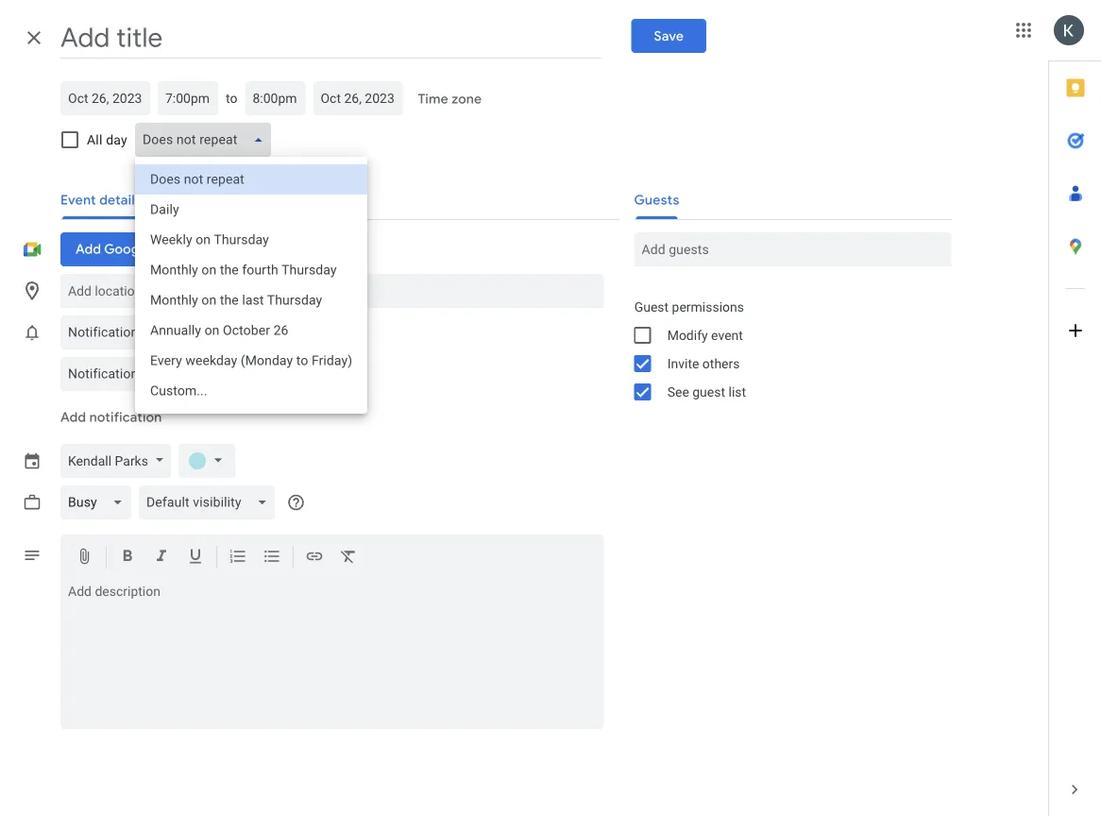 Task type: vqa. For each thing, say whether or not it's contained in the screenshot.
MINUTES IN ADVANCE FOR NOTIFICATION number field
yes



Task type: describe. For each thing, give the bounding box(es) containing it.
End time text field
[[253, 87, 298, 110]]

group containing guest permissions
[[620, 293, 952, 406]]

notification
[[89, 409, 162, 426]]

30 minutes before element
[[60, 353, 376, 395]]

End date text field
[[321, 87, 395, 110]]

every weekday (monday to friday) option
[[135, 346, 368, 376]]

Description text field
[[60, 584, 605, 726]]

custom... option
[[135, 376, 368, 406]]

event
[[712, 327, 744, 343]]

bulleted list image
[[263, 547, 282, 569]]

minutes in advance for notification number field for 30 minutes before element
[[188, 357, 233, 391]]

underline image
[[186, 547, 205, 569]]

kendall
[[68, 453, 112, 469]]

all day
[[87, 132, 127, 147]]

weekly on thursday option
[[135, 225, 368, 255]]

insert link image
[[305, 547, 324, 569]]

invite
[[668, 356, 700, 371]]

guest
[[693, 384, 726, 400]]

Location text field
[[68, 274, 597, 308]]

bold image
[[118, 547, 137, 569]]

add notification button
[[53, 395, 169, 440]]

time
[[418, 91, 449, 107]]

add notification
[[60, 409, 162, 426]]

list
[[729, 384, 747, 400]]

formatting options toolbar
[[60, 535, 605, 581]]

monthly on the fourth thursday option
[[135, 255, 368, 285]]

to
[[226, 90, 238, 106]]

numbered list image
[[229, 547, 248, 569]]

add
[[60, 409, 86, 426]]



Task type: locate. For each thing, give the bounding box(es) containing it.
others
[[703, 356, 740, 371]]

Minutes in advance for notification number field
[[188, 316, 233, 350], [188, 357, 233, 391]]

invite others
[[668, 356, 740, 371]]

minutes in advance for notification number field down 10 minutes before element
[[188, 357, 233, 391]]

minutes in advance for notification number field inside 10 minutes before element
[[188, 316, 233, 350]]

group
[[620, 293, 952, 406]]

minutes in advance for notification number field for 10 minutes before element
[[188, 316, 233, 350]]

1 minutes in advance for notification number field from the top
[[188, 316, 233, 350]]

save button
[[632, 19, 707, 53]]

modify event
[[668, 327, 744, 343]]

kendall parks
[[68, 453, 148, 469]]

Title text field
[[60, 17, 601, 59]]

time zone button
[[411, 82, 490, 116]]

guest
[[635, 299, 669, 315]]

monthly on the last thursday option
[[135, 285, 368, 316]]

minutes in advance for notification number field up 30 minutes before element
[[188, 316, 233, 350]]

Start date text field
[[68, 87, 143, 110]]

annually on october 26 option
[[135, 316, 368, 346]]

day
[[106, 132, 127, 147]]

save
[[654, 28, 684, 44]]

remove formatting image
[[339, 547, 358, 569]]

tab list
[[1050, 61, 1102, 764]]

0 vertical spatial minutes in advance for notification number field
[[188, 316, 233, 350]]

permissions
[[672, 299, 745, 315]]

see guest list
[[668, 384, 747, 400]]

guest permissions
[[635, 299, 745, 315]]

italic image
[[152, 547, 171, 569]]

all
[[87, 132, 103, 147]]

parks
[[115, 453, 148, 469]]

daily option
[[135, 195, 368, 225]]

None field
[[135, 123, 279, 157], [60, 316, 180, 350], [60, 357, 180, 391], [60, 486, 139, 520], [139, 486, 283, 520], [135, 123, 279, 157], [60, 316, 180, 350], [60, 357, 180, 391], [60, 486, 139, 520], [139, 486, 283, 520]]

time zone
[[418, 91, 482, 107]]

10 minutes before element
[[60, 312, 376, 353]]

recurrence list box
[[135, 157, 368, 414]]

see
[[668, 384, 690, 400]]

notifications element
[[60, 312, 376, 395]]

2 minutes in advance for notification number field from the top
[[188, 357, 233, 391]]

modify
[[668, 327, 708, 343]]

Guests text field
[[642, 232, 945, 267]]

1 vertical spatial minutes in advance for notification number field
[[188, 357, 233, 391]]

does not repeat option
[[135, 164, 368, 195]]

zone
[[452, 91, 482, 107]]

minutes in advance for notification number field inside 30 minutes before element
[[188, 357, 233, 391]]

Start time text field
[[165, 87, 211, 110]]



